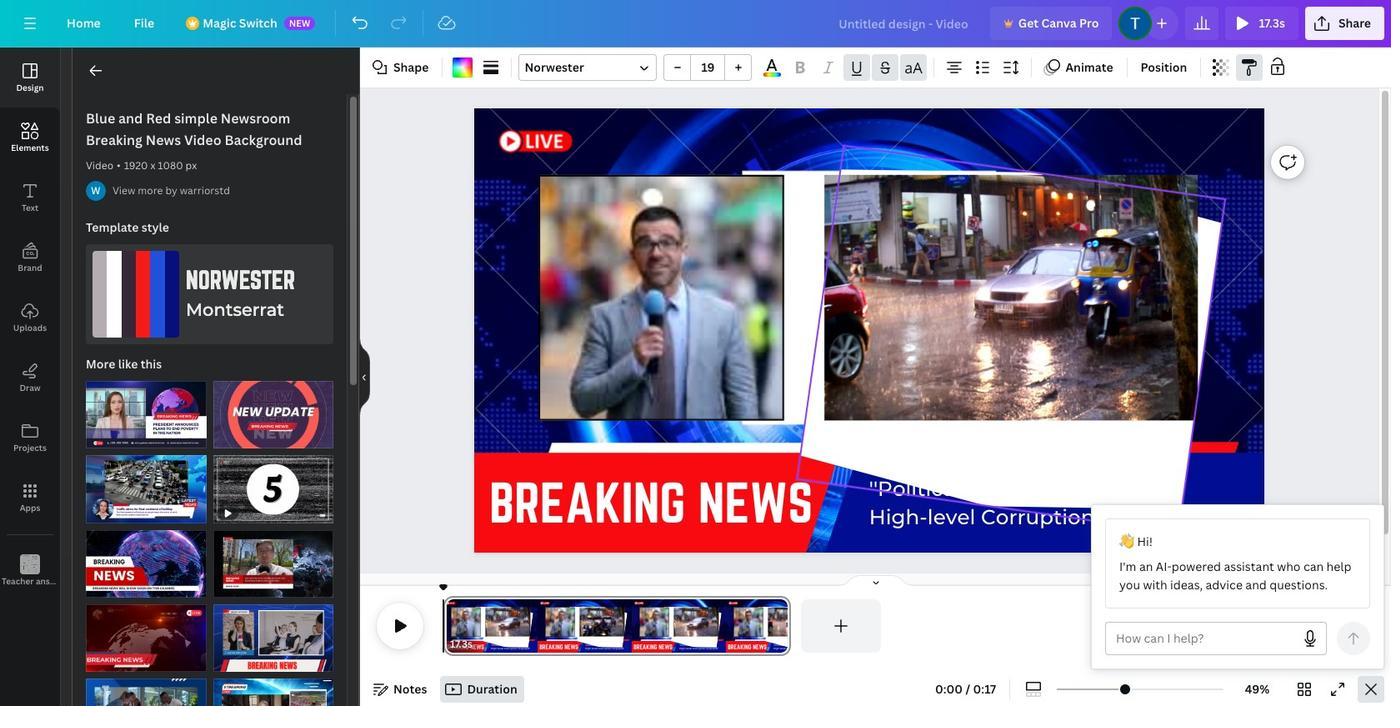 Task type: describe. For each thing, give the bounding box(es) containing it.
animate
[[1066, 59, 1114, 75]]

Ask Canva Assistant for help text field
[[1116, 623, 1294, 655]]

draw
[[20, 382, 41, 394]]

animate button
[[1039, 54, 1120, 81]]

exposed''
[[1101, 505, 1198, 529]]

1
[[221, 432, 226, 445]]

red
[[146, 109, 171, 128]]

teacher answer keys
[[2, 575, 85, 587]]

brand
[[18, 262, 42, 273]]

apps button
[[0, 468, 60, 528]]

answer
[[36, 575, 65, 587]]

can
[[1304, 559, 1324, 574]]

1920 x 1080 px
[[124, 158, 197, 173]]

norwester for norwester
[[525, 59, 584, 75]]

1080
[[158, 158, 183, 173]]

professional animated globe reporter streaming live news video group
[[213, 520, 334, 598]]

more
[[86, 356, 115, 372]]

49% button
[[1231, 676, 1285, 703]]

assistant panel dialog
[[1091, 504, 1385, 670]]

blue professional latest news animated video group
[[86, 445, 206, 523]]

brand button
[[0, 228, 60, 288]]

shape button
[[367, 54, 436, 81]]

1920
[[124, 158, 148, 173]]

''political scandal unveiled: high-level corruption exposed''
[[870, 476, 1198, 529]]

notes button
[[367, 676, 434, 703]]

share button
[[1306, 7, 1385, 40]]

warriorstd
[[180, 183, 230, 198]]

questions.
[[1270, 577, 1328, 593]]

x
[[150, 158, 155, 173]]

professional animated globe reporter streaming live news video image
[[213, 530, 334, 598]]

0:00 / 0:17
[[935, 681, 996, 697]]

you
[[1120, 577, 1141, 593]]

breaking news
[[490, 472, 813, 533]]

get
[[1019, 15, 1039, 31]]

projects button
[[0, 408, 60, 468]]

warriorstd image
[[86, 181, 106, 201]]

design
[[16, 82, 44, 93]]

file
[[134, 15, 154, 31]]

template
[[86, 219, 139, 235]]

uploads button
[[0, 288, 60, 348]]

uploads
[[13, 322, 47, 334]]

👋
[[1120, 534, 1135, 549]]

i'm an ai-powered assistant who can help you with ideas, advice and questions.
[[1120, 559, 1352, 593]]

#ffffff image
[[453, 58, 473, 78]]

teacher
[[2, 575, 34, 587]]

get canva pro button
[[990, 7, 1113, 40]]

👋 hi!
[[1120, 534, 1153, 549]]

corruption
[[982, 505, 1095, 529]]

news
[[146, 131, 181, 149]]

style
[[142, 219, 169, 235]]

of
[[228, 432, 238, 445]]

5
[[240, 432, 245, 445]]

norwester for norwester montserrat
[[186, 266, 295, 294]]

0 horizontal spatial video
[[86, 158, 113, 173]]

elements
[[11, 142, 49, 153]]

news
[[699, 472, 813, 533]]

projects
[[13, 442, 47, 454]]

text
[[22, 202, 38, 213]]

''political
[[870, 476, 961, 501]]

magic switch
[[203, 15, 277, 31]]

view
[[113, 183, 135, 198]]

norwester button
[[519, 54, 657, 81]]

switch
[[239, 15, 277, 31]]

– – number field
[[697, 59, 720, 75]]

view more by warriorstd button
[[113, 183, 230, 199]]

video inside blue and red simple newsroom breaking news video background
[[184, 131, 221, 149]]

1 of 5
[[221, 432, 245, 445]]

newsroom
[[221, 109, 291, 128]]

17.3s button inside main menu bar
[[1226, 7, 1299, 40]]

blue
[[86, 109, 115, 128]]

black and white retro countdown video group
[[213, 445, 334, 523]]

main menu bar
[[0, 0, 1392, 48]]

warriorstd element
[[86, 181, 106, 201]]

1 vertical spatial 17.3s
[[450, 637, 473, 651]]

duration button
[[441, 676, 524, 703]]

red modern tech newsroom breaking news video background image
[[86, 604, 206, 672]]

trimming, end edge slider
[[776, 600, 791, 653]]



Task type: vqa. For each thing, say whether or not it's contained in the screenshot.
Get Canva Pro
yes



Task type: locate. For each thing, give the bounding box(es) containing it.
Design title text field
[[826, 7, 984, 40]]

red modern tech newsroom breaking news video background group
[[86, 594, 206, 672]]

17.3s button left share dropdown button
[[1226, 7, 1299, 40]]

1 vertical spatial norwester
[[186, 266, 295, 294]]

help
[[1327, 559, 1352, 574]]

blue modern tomorrow is our festival breaking news animated video image
[[213, 679, 334, 706]]

home
[[67, 15, 101, 31]]

breaking
[[490, 472, 686, 533]]

template style
[[86, 219, 169, 235]]

design button
[[0, 48, 60, 108]]

17.3s button
[[1226, 7, 1299, 40], [450, 636, 473, 653]]

group
[[664, 54, 752, 81]]

more like this
[[86, 356, 162, 372]]

hi!
[[1138, 534, 1153, 549]]

hide image
[[359, 337, 370, 417]]

scandal
[[967, 476, 1050, 501]]

0 vertical spatial 17.3s button
[[1226, 7, 1299, 40]]

video
[[184, 131, 221, 149], [86, 158, 113, 173]]

0 vertical spatial and
[[118, 109, 143, 128]]

high-
[[870, 505, 928, 529]]

and down assistant
[[1246, 577, 1267, 593]]

blue modern breaking news video group
[[213, 594, 334, 672]]

blue minimalist breaking news video group
[[86, 371, 206, 449]]

blue minimalist breaking news video image
[[86, 381, 206, 449]]

1 vertical spatial 17.3s button
[[450, 636, 473, 653]]

0 horizontal spatial norwester
[[186, 266, 295, 294]]

this
[[141, 356, 162, 372]]

draw button
[[0, 348, 60, 408]]

view more by warriorstd
[[113, 183, 230, 198]]

side panel tab list
[[0, 48, 85, 601]]

like
[[118, 356, 138, 372]]

position button
[[1134, 54, 1194, 81]]

blue and red modern professional animated breaking news business slideshow video group
[[86, 669, 206, 706]]

trimming, start edge slider
[[444, 600, 459, 653]]

duration
[[467, 681, 518, 697]]

shape
[[394, 59, 429, 75]]

simple
[[174, 109, 218, 128]]

assistant
[[1224, 559, 1275, 574]]

pro
[[1080, 15, 1099, 31]]

apps
[[20, 502, 40, 514]]

0:00
[[935, 681, 963, 697]]

1 horizontal spatial norwester
[[525, 59, 584, 75]]

position
[[1141, 59, 1188, 75]]

1 horizontal spatial and
[[1246, 577, 1267, 593]]

1 horizontal spatial 17.3s
[[1259, 15, 1286, 31]]

blue and red modern professional animated breaking news business slideshow video image
[[86, 679, 206, 706]]

norwester inside dropdown button
[[525, 59, 584, 75]]

text button
[[0, 168, 60, 228]]

17.3s button left page title text box
[[450, 636, 473, 653]]

17.3s
[[1259, 15, 1286, 31], [450, 637, 473, 651]]

and inside blue and red simple newsroom breaking news video background
[[118, 109, 143, 128]]

norwester montserrat
[[186, 266, 295, 320]]

blue modern breaking news video image
[[213, 604, 334, 672]]

an
[[1140, 559, 1153, 574]]

with
[[1144, 577, 1168, 593]]

1 vertical spatial and
[[1246, 577, 1267, 593]]

i'm
[[1120, 559, 1137, 574]]

blue professional latest news animated video image
[[86, 455, 206, 523]]

and inside i'm an ai-powered assistant who can help you with ideas, advice and questions.
[[1246, 577, 1267, 593]]

0 horizontal spatial and
[[118, 109, 143, 128]]

montserrat
[[186, 299, 284, 320]]

1 horizontal spatial 17.3s button
[[1226, 7, 1299, 40]]

video down simple
[[184, 131, 221, 149]]

17.3s left page title text box
[[450, 637, 473, 651]]

red and white animated breaking news youtube intro group
[[86, 520, 206, 598]]

49%
[[1245, 681, 1270, 697]]

more
[[138, 183, 163, 198]]

0 vertical spatial norwester
[[525, 59, 584, 75]]

0 horizontal spatial 17.3s button
[[450, 636, 473, 653]]

Page title text field
[[480, 636, 487, 653]]

purple orange minimalist modern professional news youtube intro group
[[213, 371, 334, 449]]

0:17
[[974, 681, 996, 697]]

color range image
[[763, 73, 781, 77]]

ai-
[[1156, 559, 1172, 574]]

and
[[118, 109, 143, 128], [1246, 577, 1267, 593]]

get canva pro
[[1019, 15, 1099, 31]]

unveiled:
[[1055, 476, 1152, 501]]

17.3s left share dropdown button
[[1259, 15, 1286, 31]]

file button
[[121, 7, 168, 40]]

hide pages image
[[836, 574, 916, 588]]

0 vertical spatial 17.3s
[[1259, 15, 1286, 31]]

powered
[[1172, 559, 1221, 574]]

keys
[[67, 575, 85, 587]]

advice
[[1206, 577, 1243, 593]]

breaking
[[86, 131, 143, 149]]

1 vertical spatial video
[[86, 158, 113, 173]]

and up the "breaking"
[[118, 109, 143, 128]]

level
[[928, 505, 976, 529]]

by
[[165, 183, 177, 198]]

/
[[966, 681, 971, 697]]

who
[[1278, 559, 1301, 574]]

background
[[225, 131, 302, 149]]

notes
[[394, 681, 427, 697]]

0 vertical spatial video
[[184, 131, 221, 149]]

video up warriorstd element
[[86, 158, 113, 173]]

;
[[29, 577, 31, 588]]

blue modern tomorrow is our festival breaking news animated video group
[[213, 669, 334, 706]]

0 horizontal spatial 17.3s
[[450, 637, 473, 651]]

new
[[289, 17, 310, 29]]

home link
[[53, 7, 114, 40]]

17.3s inside button
[[1259, 15, 1286, 31]]

share
[[1339, 15, 1372, 31]]

canva
[[1042, 15, 1077, 31]]

elements button
[[0, 108, 60, 168]]

red and white animated breaking news youtube intro image
[[86, 530, 206, 598]]

ideas,
[[1171, 577, 1203, 593]]

norwester
[[525, 59, 584, 75], [186, 266, 295, 294]]

magic
[[203, 15, 236, 31]]

1 horizontal spatial video
[[184, 131, 221, 149]]



